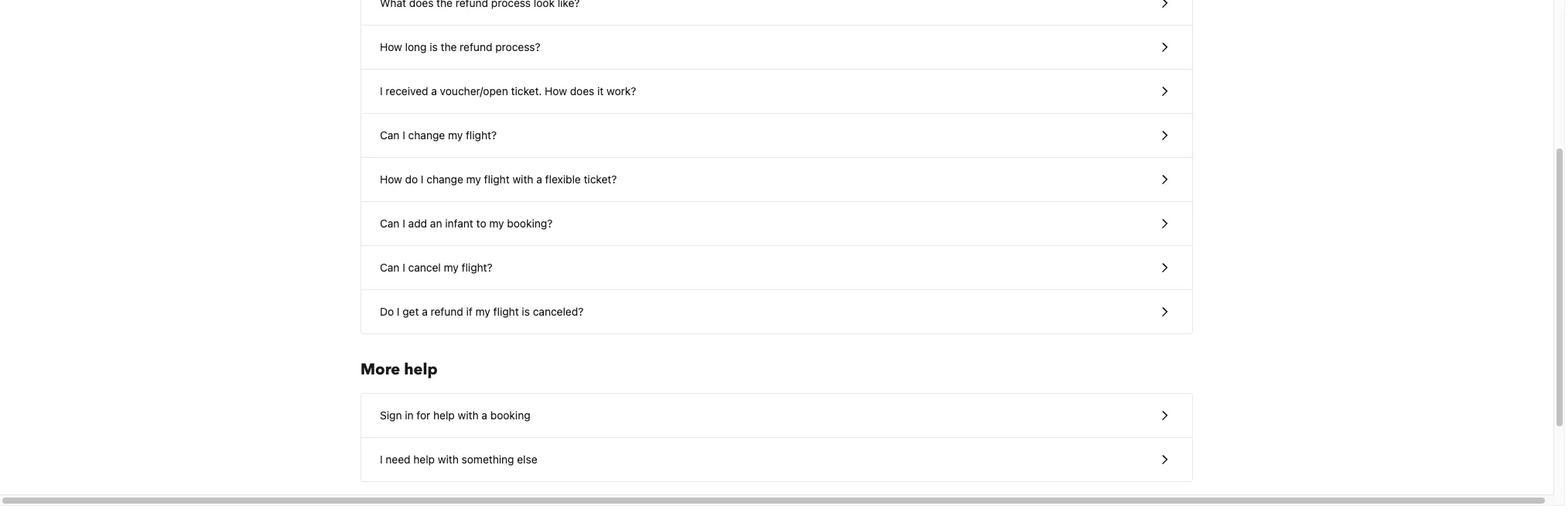 Task type: locate. For each thing, give the bounding box(es) containing it.
i down received
[[403, 128, 405, 142]]

can i cancel my flight?
[[380, 261, 493, 274]]

0 vertical spatial refund
[[460, 40, 492, 53]]

how for how do i change my flight with a flexible ticket?
[[380, 173, 402, 186]]

i need help with something else button
[[361, 438, 1192, 481]]

i inside 'button'
[[397, 305, 400, 318]]

my up can i add an infant to my booking?
[[466, 173, 481, 186]]

can i cancel my flight? button
[[361, 246, 1192, 290]]

can left cancel
[[380, 261, 400, 274]]

is
[[430, 40, 438, 53], [522, 305, 530, 318]]

my right the if on the bottom
[[476, 305, 490, 318]]

can inside button
[[380, 261, 400, 274]]

infant
[[445, 217, 473, 230]]

2 vertical spatial how
[[380, 173, 402, 186]]

how inside how do i change my flight with a flexible ticket? button
[[380, 173, 402, 186]]

sign
[[380, 409, 402, 422]]

if
[[466, 305, 473, 318]]

0 vertical spatial with
[[513, 173, 534, 186]]

with inside how do i change my flight with a flexible ticket? button
[[513, 173, 534, 186]]

0 vertical spatial how
[[380, 40, 402, 53]]

how
[[380, 40, 402, 53], [545, 84, 567, 97], [380, 173, 402, 186]]

in
[[405, 409, 414, 422]]

can i change my flight? button
[[361, 114, 1192, 158]]

a left booking at the left of the page
[[482, 409, 487, 422]]

3 can from the top
[[380, 261, 400, 274]]

can left the add
[[380, 217, 400, 230]]

a inside 'button'
[[422, 305, 428, 318]]

help
[[404, 359, 438, 380], [433, 409, 455, 422], [413, 453, 435, 466]]

sign in for help with a booking button
[[361, 394, 1192, 438]]

sign in for help with a booking
[[380, 409, 531, 422]]

i left received
[[380, 84, 383, 97]]

2 vertical spatial can
[[380, 261, 400, 274]]

does
[[570, 84, 595, 97]]

i right do
[[421, 173, 424, 186]]

refund inside do i get a refund if my flight is canceled? 'button'
[[431, 305, 463, 318]]

flight? inside button
[[466, 128, 497, 142]]

can i add an infant to my booking? button
[[361, 202, 1192, 246]]

something
[[462, 453, 514, 466]]

how left does
[[545, 84, 567, 97]]

flight up to
[[484, 173, 510, 186]]

do
[[405, 173, 418, 186]]

my right cancel
[[444, 261, 459, 274]]

else
[[517, 453, 537, 466]]

it
[[597, 84, 604, 97]]

0 vertical spatial is
[[430, 40, 438, 53]]

refund right the
[[460, 40, 492, 53]]

to
[[476, 217, 486, 230]]

need
[[386, 453, 411, 466]]

help right need
[[413, 453, 435, 466]]

0 vertical spatial can
[[380, 128, 400, 142]]

flight inside 'button'
[[493, 305, 519, 318]]

can down received
[[380, 128, 400, 142]]

1 can from the top
[[380, 128, 400, 142]]

0 vertical spatial change
[[408, 128, 445, 142]]

2 can from the top
[[380, 217, 400, 230]]

change inside button
[[408, 128, 445, 142]]

1 vertical spatial with
[[458, 409, 479, 422]]

flight
[[484, 173, 510, 186], [493, 305, 519, 318]]

is left the 'canceled?' on the left bottom
[[522, 305, 530, 318]]

with left the something
[[438, 453, 459, 466]]

1 vertical spatial refund
[[431, 305, 463, 318]]

how do i change my flight with a flexible ticket?
[[380, 173, 617, 186]]

help right for in the left of the page
[[433, 409, 455, 422]]

ticket?
[[584, 173, 617, 186]]

help right more
[[404, 359, 438, 380]]

with left flexible
[[513, 173, 534, 186]]

booking
[[490, 409, 531, 422]]

change right do
[[427, 173, 463, 186]]

1 horizontal spatial is
[[522, 305, 530, 318]]

is inside do i get a refund if my flight is canceled? 'button'
[[522, 305, 530, 318]]

is left the
[[430, 40, 438, 53]]

2 vertical spatial with
[[438, 453, 459, 466]]

sign in for help with a booking link
[[361, 394, 1192, 437]]

i received a voucher/open ticket. how does it work? button
[[361, 70, 1192, 114]]

voucher/open
[[440, 84, 508, 97]]

a right get
[[422, 305, 428, 318]]

1 vertical spatial can
[[380, 217, 400, 230]]

1 vertical spatial is
[[522, 305, 530, 318]]

flight right the if on the bottom
[[493, 305, 519, 318]]

refund left the if on the bottom
[[431, 305, 463, 318]]

how left long
[[380, 40, 402, 53]]

my
[[448, 128, 463, 142], [466, 173, 481, 186], [489, 217, 504, 230], [444, 261, 459, 274], [476, 305, 490, 318]]

change inside button
[[427, 173, 463, 186]]

my down voucher/open at the top left of page
[[448, 128, 463, 142]]

change up do
[[408, 128, 445, 142]]

0 vertical spatial flight
[[484, 173, 510, 186]]

is inside how long is the refund process? button
[[430, 40, 438, 53]]

flight? inside button
[[462, 261, 493, 274]]

process?
[[495, 40, 540, 53]]

cancel
[[408, 261, 441, 274]]

0 horizontal spatial is
[[430, 40, 438, 53]]

0 vertical spatial flight?
[[466, 128, 497, 142]]

can i add an infant to my booking?
[[380, 217, 553, 230]]

i right 'do'
[[397, 305, 400, 318]]

with left booking at the left of the page
[[458, 409, 479, 422]]

canceled?
[[533, 305, 584, 318]]

with inside the sign in for help with a booking link
[[458, 409, 479, 422]]

how inside how long is the refund process? button
[[380, 40, 402, 53]]

i
[[380, 84, 383, 97], [403, 128, 405, 142], [421, 173, 424, 186], [403, 217, 405, 230], [403, 261, 405, 274], [397, 305, 400, 318], [380, 453, 383, 466]]

more
[[361, 359, 400, 380]]

how left do
[[380, 173, 402, 186]]

change
[[408, 128, 445, 142], [427, 173, 463, 186]]

0 vertical spatial help
[[404, 359, 438, 380]]

flight? down voucher/open at the top left of page
[[466, 128, 497, 142]]

can
[[380, 128, 400, 142], [380, 217, 400, 230], [380, 261, 400, 274]]

1 vertical spatial change
[[427, 173, 463, 186]]

work?
[[607, 84, 636, 97]]

1 vertical spatial how
[[545, 84, 567, 97]]

with
[[513, 173, 534, 186], [458, 409, 479, 422], [438, 453, 459, 466]]

a
[[431, 84, 437, 97], [536, 173, 542, 186], [422, 305, 428, 318], [482, 409, 487, 422]]

i left cancel
[[403, 261, 405, 274]]

1 vertical spatial flight?
[[462, 261, 493, 274]]

flight?
[[466, 128, 497, 142], [462, 261, 493, 274]]

1 vertical spatial flight
[[493, 305, 519, 318]]

how do i change my flight with a flexible ticket? button
[[361, 158, 1192, 202]]

refund
[[460, 40, 492, 53], [431, 305, 463, 318]]

flight? down to
[[462, 261, 493, 274]]

refund inside how long is the refund process? button
[[460, 40, 492, 53]]



Task type: describe. For each thing, give the bounding box(es) containing it.
my inside button
[[466, 173, 481, 186]]

long
[[405, 40, 427, 53]]

my inside 'button'
[[476, 305, 490, 318]]

can i change my flight?
[[380, 128, 497, 142]]

how for how long is the refund process?
[[380, 40, 402, 53]]

my inside button
[[444, 261, 459, 274]]

with inside "i need help with something else" button
[[438, 453, 459, 466]]

do i get a refund if my flight is canceled? button
[[361, 290, 1192, 333]]

the
[[441, 40, 457, 53]]

for
[[417, 409, 430, 422]]

do
[[380, 305, 394, 318]]

flight inside button
[[484, 173, 510, 186]]

1 vertical spatial help
[[433, 409, 455, 422]]

how inside the i received a voucher/open ticket. how does it work? button
[[545, 84, 567, 97]]

can for can i cancel my flight?
[[380, 261, 400, 274]]

refund for the
[[460, 40, 492, 53]]

do i get a refund if my flight is canceled?
[[380, 305, 584, 318]]

refund for a
[[431, 305, 463, 318]]

can for can i add an infant to my booking?
[[380, 217, 400, 230]]

i need help with something else
[[380, 453, 537, 466]]

how long is the refund process?
[[380, 40, 540, 53]]

get
[[403, 305, 419, 318]]

flight? for can i change my flight?
[[466, 128, 497, 142]]

flight? for can i cancel my flight?
[[462, 261, 493, 274]]

received
[[386, 84, 428, 97]]

2 vertical spatial help
[[413, 453, 435, 466]]

add
[[408, 217, 427, 230]]

i left the add
[[403, 217, 405, 230]]

how long is the refund process? button
[[361, 26, 1192, 70]]

ticket.
[[511, 84, 542, 97]]

i left need
[[380, 453, 383, 466]]

my right to
[[489, 217, 504, 230]]

can for can i change my flight?
[[380, 128, 400, 142]]

an
[[430, 217, 442, 230]]

flexible
[[545, 173, 581, 186]]

more help
[[361, 359, 438, 380]]

i received a voucher/open ticket. how does it work?
[[380, 84, 636, 97]]

a right received
[[431, 84, 437, 97]]

a left flexible
[[536, 173, 542, 186]]

booking?
[[507, 217, 553, 230]]

i inside button
[[403, 261, 405, 274]]



Task type: vqa. For each thing, say whether or not it's contained in the screenshot.
the I inside the I need help with something else "button"
yes



